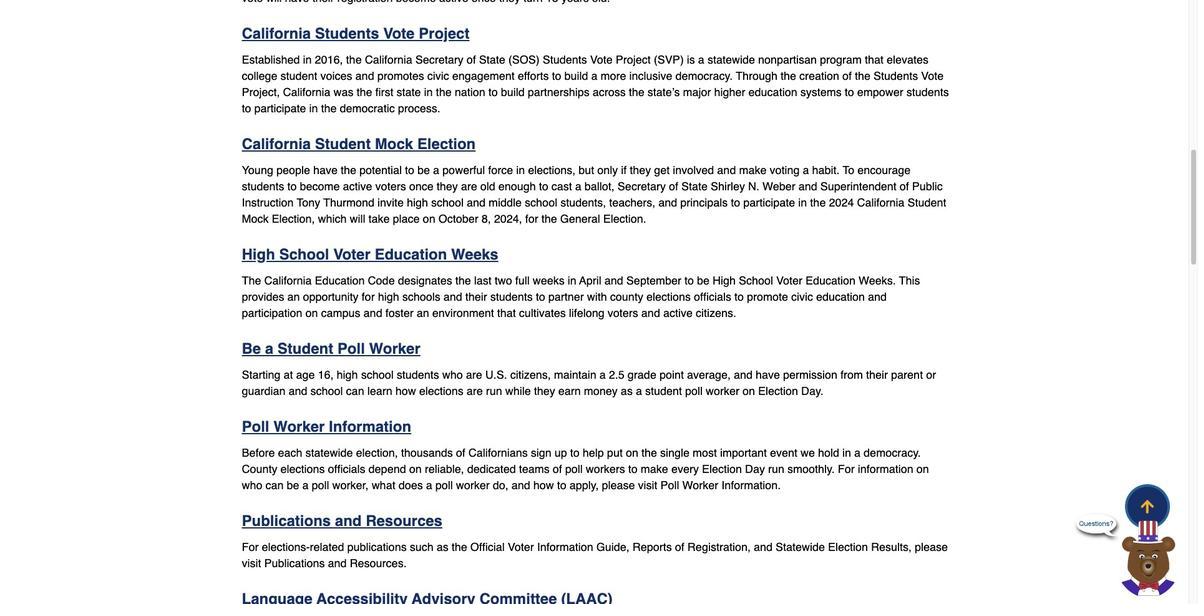 Task type: locate. For each thing, give the bounding box(es) containing it.
2 vertical spatial students
[[874, 69, 919, 82]]

high inside starting at age 16, high school students who are u.s. citizens, maintain a 2.5 grade point average, and have permission from their parent or guardian and school can learn how elections are run while they earn money as a student poll worker on election day.
[[337, 368, 358, 381]]

mock inside young people have the potential to be a powerful force in elections, but only if they get involved and make voting a habit. to encourage students to become active voters once they are old enough to cast a ballot, secretary of state shirley n. weber and superintendent of public instruction tony thurmond invite high school and middle school students, teachers, and principals to participate in the 2024 california student mock election, which will take place on october 8, 2024, for the general election.
[[242, 212, 269, 225]]

1 horizontal spatial education
[[817, 290, 866, 303]]

2024
[[830, 196, 855, 209]]

1 horizontal spatial for
[[526, 212, 539, 225]]

in down voting
[[799, 196, 808, 209]]

0 horizontal spatial participate
[[254, 102, 306, 115]]

encourage
[[858, 163, 911, 177]]

a left 2.5
[[600, 368, 606, 381]]

election inside for elections-related publications such as the official voter information guide, reports of registration, and statewide election results, please visit publications and resources.
[[829, 541, 869, 554]]

on down opportunity
[[306, 306, 318, 320]]

to left apply,
[[558, 479, 567, 492]]

0 vertical spatial active
[[343, 180, 373, 193]]

1 horizontal spatial high
[[378, 290, 399, 303]]

guide,
[[597, 541, 630, 554]]

1 vertical spatial publications
[[264, 557, 325, 570]]

and down weeks.
[[869, 290, 887, 303]]

active up 'thurmond'
[[343, 180, 373, 193]]

state up engagement
[[479, 53, 506, 66]]

build up partnerships
[[565, 69, 589, 82]]

vote down elevates
[[922, 69, 944, 82]]

can inside before each statewide election, thousands of californians sign up to help put on the single most important event we hold in a democracy. county elections officials depend on reliable, dedicated teams of poll workers to make every election day run smoothly. for information on who can be a poll worker, what does a poll worker do, and how to apply, please visit poll worker information.
[[266, 479, 284, 492]]

0 horizontal spatial visit
[[242, 557, 261, 570]]

election up powerful
[[418, 135, 476, 153]]

1 horizontal spatial student
[[646, 385, 683, 398]]

an up participation at the left of page
[[288, 290, 300, 303]]

an
[[288, 290, 300, 303], [417, 306, 429, 320]]

high up the
[[242, 246, 275, 263]]

a down each
[[303, 479, 309, 492]]

they right if
[[630, 163, 652, 177]]

0 vertical spatial high
[[242, 246, 275, 263]]

1 horizontal spatial can
[[346, 385, 364, 398]]

1 vertical spatial that
[[498, 306, 516, 320]]

1 horizontal spatial statewide
[[708, 53, 756, 66]]

2 vertical spatial poll
[[661, 479, 680, 492]]

1 vertical spatial civic
[[792, 290, 814, 303]]

voters inside young people have the potential to be a powerful force in elections, but only if they get involved and make voting a habit. to encourage students to become active voters once they are old enough to cast a ballot, secretary of state shirley n. weber and superintendent of public instruction tony thurmond invite high school and middle school students, teachers, and principals to participate in the 2024 california student mock election, which will take place on october 8, 2024, for the general election.
[[376, 180, 406, 193]]

1 horizontal spatial state
[[682, 180, 708, 193]]

student inside starting at age 16, high school students who are u.s. citizens, maintain a 2.5 grade point average, and have permission from their parent or guardian and school can learn how elections are run while they earn money as a student poll worker on election day.
[[646, 385, 683, 398]]

on up important at the right bottom of the page
[[743, 385, 756, 398]]

money
[[584, 385, 618, 398]]

0 vertical spatial officials
[[694, 290, 732, 303]]

make inside young people have the potential to be a powerful force in elections, but only if they get involved and make voting a habit. to encourage students to become active voters once they are old enough to cast a ballot, secretary of state shirley n. weber and superintendent of public instruction tony thurmond invite high school and middle school students, teachers, and principals to participate in the 2024 california student mock election, which will take place on october 8, 2024, for the general election.
[[740, 163, 767, 177]]

they down citizens,
[[534, 385, 556, 398]]

0 vertical spatial how
[[396, 385, 416, 398]]

elections
[[647, 290, 691, 303], [419, 385, 464, 398], [281, 463, 325, 476]]

age
[[296, 368, 315, 381]]

education
[[375, 246, 447, 263], [315, 274, 365, 287], [806, 274, 856, 287]]

major
[[684, 85, 712, 99]]

officials inside before each statewide election, thousands of californians sign up to help put on the single most important event we hold in a democracy. county elections officials depend on reliable, dedicated teams of poll workers to make every election day run smoothly. for information on who can be a poll worker, what does a poll worker do, and how to apply, please visit poll worker information.
[[328, 463, 366, 476]]

a down grade
[[636, 385, 643, 398]]

publications
[[242, 513, 331, 530], [264, 557, 325, 570]]

registration,
[[688, 541, 751, 554]]

0 horizontal spatial run
[[486, 385, 503, 398]]

education
[[749, 85, 798, 99], [817, 290, 866, 303]]

student down public
[[908, 196, 947, 209]]

and up the 'shirley'
[[718, 163, 736, 177]]

their
[[466, 290, 488, 303], [867, 368, 889, 381]]

have up "become"
[[313, 163, 338, 177]]

0 horizontal spatial who
[[242, 479, 263, 492]]

2 horizontal spatial be
[[697, 274, 710, 287]]

students inside established in 2016, the california secretary of state (sos) students vote project (svp) is a statewide nonpartisan program that elevates college student voices and promotes civic engagement efforts to build a more inclusive democracy. through the creation of the students vote project, california was the first state in the nation to build partnerships across the state's major higher education systems to empower students to participate in the democratic process.
[[907, 85, 950, 99]]

1 vertical spatial secretary
[[618, 180, 666, 193]]

statewide inside before each statewide election, thousands of californians sign up to help put on the single most important event we hold in a democracy. county elections officials depend on reliable, dedicated teams of poll workers to make every election day run smoothly. for information on who can be a poll worker, what does a poll worker do, and how to apply, please visit poll worker information.
[[306, 446, 353, 459]]

california
[[242, 25, 311, 42], [365, 53, 413, 66], [283, 85, 331, 99], [242, 135, 311, 153], [858, 196, 905, 209], [264, 274, 312, 287]]

0 vertical spatial statewide
[[708, 53, 756, 66]]

16,
[[318, 368, 334, 381]]

the down was
[[321, 102, 337, 115]]

who inside before each statewide election, thousands of californians sign up to help put on the single most important event we hold in a democracy. county elections officials depend on reliable, dedicated teams of poll workers to make every election day run smoothly. for information on who can be a poll worker, what does a poll worker do, and how to apply, please visit poll worker information.
[[242, 479, 263, 492]]

on
[[423, 212, 436, 225], [306, 306, 318, 320], [743, 385, 756, 398], [626, 446, 639, 459], [409, 463, 422, 476], [917, 463, 930, 476]]

election,
[[272, 212, 315, 225]]

election inside starting at age 16, high school students who are u.s. citizens, maintain a 2.5 grade point average, and have permission from their parent or guardian and school can learn how elections are run while they earn money as a student poll worker on election day.
[[759, 385, 799, 398]]

have inside starting at age 16, high school students who are u.s. citizens, maintain a 2.5 grade point average, and have permission from their parent or guardian and school can learn how elections are run while they earn money as a student poll worker on election day.
[[756, 368, 781, 381]]

students up 2016,
[[315, 25, 379, 42]]

be down each
[[287, 479, 299, 492]]

california up people
[[242, 135, 311, 153]]

1 horizontal spatial poll
[[338, 340, 365, 358]]

1 vertical spatial can
[[266, 479, 284, 492]]

0 vertical spatial education
[[749, 85, 798, 99]]

0 vertical spatial participate
[[254, 102, 306, 115]]

0 horizontal spatial high
[[337, 368, 358, 381]]

0 horizontal spatial can
[[266, 479, 284, 492]]

project
[[419, 25, 470, 42], [616, 53, 651, 66]]

0 vertical spatial school
[[279, 246, 329, 263]]

state
[[479, 53, 506, 66], [682, 180, 708, 193]]

1 vertical spatial for
[[362, 290, 375, 303]]

maintain
[[554, 368, 597, 381]]

permission
[[784, 368, 838, 381]]

student down democratic
[[315, 135, 371, 153]]

information up election,
[[329, 418, 412, 436]]

1 vertical spatial school
[[739, 274, 774, 287]]

2 vertical spatial worker
[[683, 479, 719, 492]]

of
[[467, 53, 476, 66], [843, 69, 852, 82], [669, 180, 679, 193], [900, 180, 910, 193], [456, 446, 466, 459], [553, 463, 563, 476], [676, 541, 685, 554]]

make up the n. at the top right of the page
[[740, 163, 767, 177]]

make
[[740, 163, 767, 177], [641, 463, 669, 476]]

democracy. inside before each statewide election, thousands of californians sign up to help put on the single most important event we hold in a democracy. county elections officials depend on reliable, dedicated teams of poll workers to make every election day run smoothly. for information on who can be a poll worker, what does a poll worker do, and how to apply, please visit poll worker information.
[[864, 446, 922, 459]]

1 horizontal spatial students
[[543, 53, 588, 66]]

1 vertical spatial statewide
[[306, 446, 353, 459]]

a left habit.
[[803, 163, 810, 177]]

of right reports
[[676, 541, 685, 554]]

for down the code at the top of page
[[362, 290, 375, 303]]

1 vertical spatial elections
[[419, 385, 464, 398]]

the california education code designates the last two full weeks in april and september to be high school voter education weeks. this provides an opportunity for high schools and their students to partner with county elections officials to promote civic education and participation on campus and foster an environment that cultivates lifelong voters and active citizens.
[[242, 274, 921, 320]]

election,
[[356, 446, 398, 459]]

the inside for elections-related publications such as the official voter information guide, reports of registration, and statewide election results, please visit publications and resources.
[[452, 541, 468, 554]]

that inside 'the california education code designates the last two full weeks in april and september to be high school voter education weeks. this provides an opportunity for high schools and their students to partner with county elections officials to promote civic education and participation on campus and foster an environment that cultivates lifelong voters and active citizens.'
[[498, 306, 516, 320]]

in up partner
[[568, 274, 577, 287]]

starting at age 16, high school students who are u.s. citizens, maintain a 2.5 grade point average, and have permission from their parent or guardian and school can learn how elections are run while they earn money as a student poll worker on election day.
[[242, 368, 937, 398]]

democracy.
[[676, 69, 733, 82], [864, 446, 922, 459]]

high inside 'the california education code designates the last two full weeks in april and september to be high school voter education weeks. this provides an opportunity for high schools and their students to partner with county elections officials to promote civic education and participation on campus and foster an environment that cultivates lifelong voters and active citizens.'
[[713, 274, 736, 287]]

1 vertical spatial have
[[756, 368, 781, 381]]

of inside for elections-related publications such as the official voter information guide, reports of registration, and statewide election results, please visit publications and resources.
[[676, 541, 685, 554]]

secretary up promotes
[[416, 53, 464, 66]]

only
[[598, 163, 618, 177]]

and left statewide on the bottom right of page
[[754, 541, 773, 554]]

worker,
[[333, 479, 369, 492]]

participate inside young people have the potential to be a powerful force in elections, but only if they get involved and make voting a habit. to encourage students to become active voters once they are old enough to cast a ballot, secretary of state shirley n. weber and superintendent of public instruction tony thurmond invite high school and middle school students, teachers, and principals to participate in the 2024 california student mock election, which will take place on october 8, 2024, for the general election.
[[744, 196, 796, 209]]

high right 16,
[[337, 368, 358, 381]]

for
[[838, 463, 855, 476], [242, 541, 259, 554]]

1 horizontal spatial voters
[[608, 306, 639, 320]]

0 horizontal spatial make
[[641, 463, 669, 476]]

participate
[[254, 102, 306, 115], [744, 196, 796, 209]]

build down efforts on the top left of the page
[[501, 85, 525, 99]]

elections inside 'the california education code designates the last two full weeks in april and september to be high school voter education weeks. this provides an opportunity for high schools and their students to partner with county elections officials to promote civic education and participation on campus and foster an environment that cultivates lifelong voters and active citizens.'
[[647, 290, 691, 303]]

to right "september"
[[685, 274, 694, 287]]

school
[[279, 246, 329, 263], [739, 274, 774, 287]]

voters inside 'the california education code designates the last two full weeks in april and september to be high school voter education weeks. this provides an opportunity for high schools and their students to partner with county elections officials to promote civic education and participation on campus and foster an environment that cultivates lifelong voters and active citizens.'
[[608, 306, 639, 320]]

for left elections-
[[242, 541, 259, 554]]

environment
[[433, 306, 494, 320]]

for right the 2024,
[[526, 212, 539, 225]]

1 horizontal spatial mock
[[375, 135, 414, 153]]

0 vertical spatial who
[[443, 368, 463, 381]]

2024,
[[494, 212, 523, 225]]

first
[[376, 85, 394, 99]]

1 vertical spatial officials
[[328, 463, 366, 476]]

high
[[242, 246, 275, 263], [713, 274, 736, 287]]

are left 'while'
[[467, 385, 483, 398]]

october
[[439, 212, 479, 225]]

2 vertical spatial vote
[[922, 69, 944, 82]]

higher
[[715, 85, 746, 99]]

two
[[495, 274, 513, 287]]

0 vertical spatial make
[[740, 163, 767, 177]]

visit
[[639, 479, 658, 492], [242, 557, 261, 570]]

can left the learn
[[346, 385, 364, 398]]

public
[[913, 180, 943, 193]]

become
[[300, 180, 340, 193]]

student inside established in 2016, the california secretary of state (sos) students vote project (svp) is a statewide nonpartisan program that elevates college student voices and promotes civic engagement efforts to build a more inclusive democracy. through the creation of the students vote project, california was the first state in the nation to build partnerships across the state's major higher education systems to empower students to participate in the democratic process.
[[281, 69, 318, 82]]

information.
[[722, 479, 781, 492]]

election left day.
[[759, 385, 799, 398]]

statewide inside established in 2016, the california secretary of state (sos) students vote project (svp) is a statewide nonpartisan program that elevates college student voices and promotes civic engagement efforts to build a more inclusive democracy. through the creation of the students vote project, california was the first state in the nation to build partnerships across the state's major higher education systems to empower students to participate in the democratic process.
[[708, 53, 756, 66]]

middle
[[489, 196, 522, 209]]

while
[[506, 385, 531, 398]]

1 vertical spatial participate
[[744, 196, 796, 209]]

participate inside established in 2016, the california secretary of state (sos) students vote project (svp) is a statewide nonpartisan program that elevates college student voices and promotes civic engagement efforts to build a more inclusive democracy. through the creation of the students vote project, california was the first state in the nation to build partnerships across the state's major higher education systems to empower students to participate in the democratic process.
[[254, 102, 306, 115]]

please down workers
[[602, 479, 635, 492]]

secretary inside young people have the potential to be a powerful force in elections, but only if they get involved and make voting a habit. to encourage students to become active voters once they are old enough to cast a ballot, secretary of state shirley n. weber and superintendent of public instruction tony thurmond invite high school and middle school students, teachers, and principals to participate in the 2024 california student mock election, which will take place on october 8, 2024, for the general election.
[[618, 180, 666, 193]]

have left the permission
[[756, 368, 781, 381]]

have inside young people have the potential to be a powerful force in elections, but only if they get involved and make voting a habit. to encourage students to become active voters once they are old enough to cast a ballot, secretary of state shirley n. weber and superintendent of public instruction tony thurmond invite high school and middle school students, teachers, and principals to participate in the 2024 california student mock election, which will take place on october 8, 2024, for the general election.
[[313, 163, 338, 177]]

learn
[[368, 385, 393, 398]]

1 horizontal spatial as
[[621, 385, 633, 398]]

0 horizontal spatial statewide
[[306, 446, 353, 459]]

their down last on the top of page
[[466, 290, 488, 303]]

campus
[[321, 306, 361, 320]]

a
[[699, 53, 705, 66], [592, 69, 598, 82], [433, 163, 440, 177], [803, 163, 810, 177], [576, 180, 582, 193], [265, 340, 274, 358], [600, 368, 606, 381], [636, 385, 643, 398], [855, 446, 861, 459], [303, 479, 309, 492], [426, 479, 433, 492]]

be inside 'the california education code designates the last two full weeks in april and september to be high school voter education weeks. this provides an opportunity for high schools and their students to partner with county elections officials to promote civic education and participation on campus and foster an environment that cultivates lifelong voters and active citizens.'
[[697, 274, 710, 287]]

1 vertical spatial active
[[664, 306, 693, 320]]

1 vertical spatial poll
[[242, 418, 269, 436]]

their inside 'the california education code designates the last two full weeks in april and september to be high school voter education weeks. this provides an opportunity for high schools and their students to partner with county elections officials to promote civic education and participation on campus and foster an environment that cultivates lifelong voters and active citizens.'
[[466, 290, 488, 303]]

workers
[[586, 463, 626, 476]]

0 vertical spatial students
[[315, 25, 379, 42]]

are down powerful
[[461, 180, 478, 193]]

0 vertical spatial that
[[866, 53, 884, 66]]

poll
[[686, 385, 703, 398], [566, 463, 583, 476], [312, 479, 329, 492], [436, 479, 453, 492]]

of down up
[[553, 463, 563, 476]]

and right 'voices'
[[356, 69, 374, 82]]

0 vertical spatial information
[[329, 418, 412, 436]]

most
[[693, 446, 718, 459]]

to right up
[[571, 446, 580, 459]]

0 vertical spatial are
[[461, 180, 478, 193]]

1 horizontal spatial active
[[664, 306, 693, 320]]

2.5
[[609, 368, 625, 381]]

0 horizontal spatial as
[[437, 541, 449, 554]]

in up process.
[[424, 85, 433, 99]]

an down schools
[[417, 306, 429, 320]]

secretary up the teachers,
[[618, 180, 666, 193]]

1 vertical spatial worker
[[274, 418, 325, 436]]

democracy. up major
[[676, 69, 733, 82]]

1 horizontal spatial vote
[[591, 53, 613, 66]]

0 horizontal spatial worker
[[456, 479, 490, 492]]

officials up citizens.
[[694, 290, 732, 303]]

run down event
[[769, 463, 785, 476]]

civic inside 'the california education code designates the last two full weeks in april and september to be high school voter education weeks. this provides an opportunity for high schools and their students to partner with county elections officials to promote civic education and participation on campus and foster an environment that cultivates lifelong voters and active citizens.'
[[792, 290, 814, 303]]

to up cultivates
[[536, 290, 546, 303]]

0 vertical spatial voters
[[376, 180, 406, 193]]

please
[[602, 479, 635, 492], [916, 541, 949, 554]]

1 horizontal spatial civic
[[792, 290, 814, 303]]

1 horizontal spatial democracy.
[[864, 446, 922, 459]]

2 horizontal spatial they
[[630, 163, 652, 177]]

1 horizontal spatial they
[[534, 385, 556, 398]]

in inside 'the california education code designates the last two full weeks in april and september to be high school voter education weeks. this provides an opportunity for high schools and their students to partner with county elections officials to promote civic education and participation on campus and foster an environment that cultivates lifelong voters and active citizens.'
[[568, 274, 577, 287]]

promotes
[[378, 69, 424, 82]]

worker inside before each statewide election, thousands of californians sign up to help put on the single most important event we hold in a democracy. county elections officials depend on reliable, dedicated teams of poll workers to make every election day run smoothly. for information on who can be a poll worker, what does a poll worker do, and how to apply, please visit poll worker information.
[[683, 479, 719, 492]]

project inside established in 2016, the california secretary of state (sos) students vote project (svp) is a statewide nonpartisan program that elevates college student voices and promotes civic engagement efforts to build a more inclusive democracy. through the creation of the students vote project, california was the first state in the nation to build partnerships across the state's major higher education systems to empower students to participate in the democratic process.
[[616, 53, 651, 66]]

this
[[900, 274, 921, 287]]

1 horizontal spatial worker
[[706, 385, 740, 398]]

parent
[[892, 368, 924, 381]]

school
[[432, 196, 464, 209], [525, 196, 558, 209], [361, 368, 394, 381], [311, 385, 343, 398]]

worker
[[369, 340, 421, 358], [274, 418, 325, 436], [683, 479, 719, 492]]

school up promote
[[739, 274, 774, 287]]

student up the age
[[278, 340, 334, 358]]

of up engagement
[[467, 53, 476, 66]]

weeks.
[[859, 274, 897, 287]]

1 vertical spatial please
[[916, 541, 949, 554]]

vote up promotes
[[384, 25, 415, 42]]

active left citizens.
[[664, 306, 693, 320]]

opportunity
[[303, 290, 359, 303]]

u.s.
[[486, 368, 508, 381]]

publications inside for elections-related publications such as the official voter information guide, reports of registration, and statewide election results, please visit publications and resources.
[[264, 557, 325, 570]]

1 horizontal spatial that
[[866, 53, 884, 66]]

2 vertical spatial they
[[534, 385, 556, 398]]

nonpartisan
[[759, 53, 817, 66]]

0 horizontal spatial be
[[287, 479, 299, 492]]

1 horizontal spatial their
[[867, 368, 889, 381]]

1 vertical spatial education
[[817, 290, 866, 303]]

civic right promotes
[[428, 69, 449, 82]]

california down 'voices'
[[283, 85, 331, 99]]

the up democratic
[[357, 85, 373, 99]]

be up once
[[418, 163, 430, 177]]

inclusive
[[630, 69, 673, 82]]

2 horizontal spatial students
[[874, 69, 919, 82]]

2 vertical spatial elections
[[281, 463, 325, 476]]

on inside young people have the potential to be a powerful force in elections, but only if they get involved and make voting a habit. to encourage students to become active voters once they are old enough to cast a ballot, secretary of state shirley n. weber and superintendent of public instruction tony thurmond invite high school and middle school students, teachers, and principals to participate in the 2024 california student mock election, which will take place on october 8, 2024, for the general election.
[[423, 212, 436, 225]]

students inside young people have the potential to be a powerful force in elections, but only if they get involved and make voting a habit. to encourage students to become active voters once they are old enough to cast a ballot, secretary of state shirley n. weber and superintendent of public instruction tony thurmond invite high school and middle school students, teachers, and principals to participate in the 2024 california student mock election, which will take place on october 8, 2024, for the general election.
[[242, 180, 284, 193]]

high up citizens.
[[713, 274, 736, 287]]

engagement
[[453, 69, 515, 82]]

0 vertical spatial their
[[466, 290, 488, 303]]

california up provides
[[264, 274, 312, 287]]

worker down average,
[[706, 385, 740, 398]]

of up reliable, at the left
[[456, 446, 466, 459]]

statewide
[[776, 541, 826, 554]]

officials
[[694, 290, 732, 303], [328, 463, 366, 476]]

1 vertical spatial high
[[378, 290, 399, 303]]

on inside starting at age 16, high school students who are u.s. citizens, maintain a 2.5 grade point average, and have permission from their parent or guardian and school can learn how elections are run while they earn money as a student poll worker on election day.
[[743, 385, 756, 398]]

education up opportunity
[[315, 274, 365, 287]]

1 horizontal spatial make
[[740, 163, 767, 177]]

0 horizontal spatial high
[[242, 246, 275, 263]]

publications and resources
[[242, 513, 443, 530]]

poll down campus
[[338, 340, 365, 358]]

grade
[[628, 368, 657, 381]]

statewide up through on the top of page
[[708, 53, 756, 66]]

they inside starting at age 16, high school students who are u.s. citizens, maintain a 2.5 grade point average, and have permission from their parent or guardian and school can learn how elections are run while they earn money as a student poll worker on election day.
[[534, 385, 556, 398]]

weeks
[[452, 246, 499, 263]]

instruction
[[242, 196, 294, 209]]

0 horizontal spatial their
[[466, 290, 488, 303]]

1 horizontal spatial for
[[838, 463, 855, 476]]

students
[[315, 25, 379, 42], [543, 53, 588, 66], [874, 69, 919, 82]]

in down 2016,
[[309, 102, 318, 115]]

0 horizontal spatial elections
[[281, 463, 325, 476]]

0 vertical spatial project
[[419, 25, 470, 42]]

day.
[[802, 385, 824, 398]]

california inside young people have the potential to be a powerful force in elections, but only if they get involved and make voting a habit. to encourage students to become active voters once they are old enough to cast a ballot, secretary of state shirley n. weber and superintendent of public instruction tony thurmond invite high school and middle school students, teachers, and principals to participate in the 2024 california student mock election, which will take place on october 8, 2024, for the general election.
[[858, 196, 905, 209]]

high down once
[[407, 196, 428, 209]]

will
[[350, 212, 366, 225]]

high inside young people have the potential to be a powerful force in elections, but only if they get involved and make voting a habit. to encourage students to become active voters once they are old enough to cast a ballot, secretary of state shirley n. weber and superintendent of public instruction tony thurmond invite high school and middle school students, teachers, and principals to participate in the 2024 california student mock election, which will take place on october 8, 2024, for the general election.
[[407, 196, 428, 209]]

1 horizontal spatial visit
[[639, 479, 658, 492]]

1 horizontal spatial school
[[739, 274, 774, 287]]

0 vertical spatial poll
[[338, 340, 365, 358]]

they
[[630, 163, 652, 177], [437, 180, 458, 193], [534, 385, 556, 398]]

election.
[[604, 212, 647, 225]]

on inside 'the california education code designates the last two full weeks in april and september to be high school voter education weeks. this provides an opportunity for high schools and their students to partner with county elections officials to promote civic education and participation on campus and foster an environment that cultivates lifelong voters and active citizens.'
[[306, 306, 318, 320]]

elections down each
[[281, 463, 325, 476]]

powerful
[[443, 163, 485, 177]]

as down 2.5
[[621, 385, 633, 398]]

0 horizontal spatial please
[[602, 479, 635, 492]]

election
[[418, 135, 476, 153], [759, 385, 799, 398], [702, 463, 742, 476], [829, 541, 869, 554]]

students
[[907, 85, 950, 99], [242, 180, 284, 193], [491, 290, 533, 303], [397, 368, 439, 381]]

0 horizontal spatial officials
[[328, 463, 366, 476]]

run inside before each statewide election, thousands of californians sign up to help put on the single most important event we hold in a democracy. county elections officials depend on reliable, dedicated teams of poll workers to make every election day run smoothly. for information on who can be a poll worker, what does a poll worker do, and how to apply, please visit poll worker information.
[[769, 463, 785, 476]]

sign
[[531, 446, 552, 459]]

0 horizontal spatial mock
[[242, 212, 269, 225]]

0 vertical spatial for
[[838, 463, 855, 476]]

secretary inside established in 2016, the california secretary of state (sos) students vote project (svp) is a statewide nonpartisan program that elevates college student voices and promotes civic engagement efforts to build a more inclusive democracy. through the creation of the students vote project, california was the first state in the nation to build partnerships across the state's major higher education systems to empower students to participate in the democratic process.
[[416, 53, 464, 66]]

voters down county on the right of the page
[[608, 306, 639, 320]]

voter inside for elections-related publications such as the official voter information guide, reports of registration, and statewide election results, please visit publications and resources.
[[508, 541, 534, 554]]

the
[[242, 274, 261, 287]]

who inside starting at age 16, high school students who are u.s. citizens, maintain a 2.5 grade point average, and have permission from their parent or guardian and school can learn how elections are run while they earn money as a student poll worker on election day.
[[443, 368, 463, 381]]

the inside before each statewide election, thousands of californians sign up to help put on the single most important event we hold in a democracy. county elections officials depend on reliable, dedicated teams of poll workers to make every election day run smoothly. for information on who can be a poll worker, what does a poll worker do, and how to apply, please visit poll worker information.
[[642, 446, 658, 459]]

0 horizontal spatial how
[[396, 385, 416, 398]]

1 horizontal spatial have
[[756, 368, 781, 381]]

poll up apply,
[[566, 463, 583, 476]]

are
[[461, 180, 478, 193], [466, 368, 483, 381], [467, 385, 483, 398]]

2 horizontal spatial high
[[407, 196, 428, 209]]

worker inside before each statewide election, thousands of californians sign up to help put on the single most important event we hold in a democracy. county elections officials depend on reliable, dedicated teams of poll workers to make every election day run smoothly. for information on who can be a poll worker, what does a poll worker do, and how to apply, please visit poll worker information.
[[456, 479, 490, 492]]

0 horizontal spatial for
[[362, 290, 375, 303]]

a right does
[[426, 479, 433, 492]]

worker down dedicated
[[456, 479, 490, 492]]

0 horizontal spatial active
[[343, 180, 373, 193]]

1 horizontal spatial secretary
[[618, 180, 666, 193]]

democratic
[[340, 102, 395, 115]]

publications
[[348, 541, 407, 554]]

0 horizontal spatial build
[[501, 85, 525, 99]]



Task type: vqa. For each thing, say whether or not it's contained in the screenshot.
cast at the top left
yes



Task type: describe. For each thing, give the bounding box(es) containing it.
principals
[[681, 196, 728, 209]]

run inside starting at age 16, high school students who are u.s. citizens, maintain a 2.5 grade point average, and have permission from their parent or guardian and school can learn how elections are run while they earn money as a student poll worker on election day.
[[486, 385, 503, 398]]

elevates
[[887, 53, 929, 66]]

get
[[655, 163, 670, 177]]

related
[[310, 541, 344, 554]]

2 vertical spatial student
[[278, 340, 334, 358]]

california up promotes
[[365, 53, 413, 66]]

for inside for elections-related publications such as the official voter information guide, reports of registration, and statewide election results, please visit publications and resources.
[[242, 541, 259, 554]]

1 vertical spatial an
[[417, 306, 429, 320]]

the inside 'the california education code designates the last two full weeks in april and september to be high school voter education weeks. this provides an opportunity for high schools and their students to partner with county elections officials to promote civic education and participation on campus and foster an environment that cultivates lifelong voters and active citizens.'
[[456, 274, 471, 287]]

depend
[[369, 463, 406, 476]]

force
[[488, 163, 513, 177]]

school down 16,
[[311, 385, 343, 398]]

the up the empower
[[856, 69, 871, 82]]

elections inside starting at age 16, high school students who are u.s. citizens, maintain a 2.5 grade point average, and have permission from their parent or guardian and school can learn how elections are run while they earn money as a student poll worker on election day.
[[419, 385, 464, 398]]

0 vertical spatial worker
[[369, 340, 421, 358]]

and up related
[[335, 513, 362, 530]]

the left general
[[542, 212, 558, 225]]

can inside starting at age 16, high school students who are u.s. citizens, maintain a 2.5 grade point average, and have permission from their parent or guardian and school can learn how elections are run while they earn money as a student poll worker on election day.
[[346, 385, 364, 398]]

and down the age
[[289, 385, 308, 398]]

to up partnerships
[[552, 69, 562, 82]]

and down habit.
[[799, 180, 818, 193]]

how inside starting at age 16, high school students who are u.s. citizens, maintain a 2.5 grade point average, and have permission from their parent or guardian and school can learn how elections are run while they earn money as a student poll worker on election day.
[[396, 385, 416, 398]]

state inside young people have the potential to be a powerful force in elections, but only if they get involved and make voting a habit. to encourage students to become active voters once they are old enough to cast a ballot, secretary of state shirley n. weber and superintendent of public instruction tony thurmond invite high school and middle school students, teachers, and principals to participate in the 2024 california student mock election, which will take place on october 8, 2024, for the general election.
[[682, 180, 708, 193]]

california inside 'the california education code designates the last two full weeks in april and september to be high school voter education weeks. this provides an opportunity for high schools and their students to partner with county elections officials to promote civic education and participation on campus and foster an environment that cultivates lifelong voters and active citizens.'
[[264, 274, 312, 287]]

make inside before each statewide election, thousands of californians sign up to help put on the single most important event we hold in a democracy. county elections officials depend on reliable, dedicated teams of poll workers to make every election day run smoothly. for information on who can be a poll worker, what does a poll worker do, and how to apply, please visit poll worker information.
[[641, 463, 669, 476]]

reliable,
[[425, 463, 464, 476]]

be a student poll worker
[[242, 340, 421, 358]]

invite
[[378, 196, 404, 209]]

civic inside established in 2016, the california secretary of state (sos) students vote project (svp) is a statewide nonpartisan program that elevates college student voices and promotes civic engagement efforts to build a more inclusive democracy. through the creation of the students vote project, california was the first state in the nation to build partnerships across the state's major higher education systems to empower students to participate in the democratic process.
[[428, 69, 449, 82]]

1 horizontal spatial education
[[375, 246, 447, 263]]

information inside for elections-related publications such as the official voter information guide, reports of registration, and statewide election results, please visit publications and resources.
[[538, 541, 594, 554]]

that inside established in 2016, the california secretary of state (sos) students vote project (svp) is a statewide nonpartisan program that elevates college student voices and promotes civic engagement efforts to build a more inclusive democracy. through the creation of the students vote project, california was the first state in the nation to build partnerships across the state's major higher education systems to empower students to participate in the democratic process.
[[866, 53, 884, 66]]

be inside before each statewide election, thousands of californians sign up to help put on the single most important event we hold in a democracy. county elections officials depend on reliable, dedicated teams of poll workers to make every election day run smoothly. for information on who can be a poll worker, what does a poll worker do, and how to apply, please visit poll worker information.
[[287, 479, 299, 492]]

guardian
[[242, 385, 286, 398]]

promote
[[747, 290, 789, 303]]

creation
[[800, 69, 840, 82]]

active inside young people have the potential to be a powerful force in elections, but only if they get involved and make voting a habit. to encourage students to become active voters once they are old enough to cast a ballot, secretary of state shirley n. weber and superintendent of public instruction tony thurmond invite high school and middle school students, teachers, and principals to participate in the 2024 california student mock election, which will take place on october 8, 2024, for the general election.
[[343, 180, 373, 193]]

more
[[601, 69, 627, 82]]

process.
[[398, 102, 441, 115]]

is
[[687, 53, 696, 66]]

1 vertical spatial build
[[501, 85, 525, 99]]

and left foster
[[364, 306, 383, 320]]

to
[[843, 163, 855, 177]]

publications and resources link
[[242, 513, 443, 530]]

resources.
[[350, 557, 407, 570]]

poll left "worker,"
[[312, 479, 329, 492]]

a left more
[[592, 69, 598, 82]]

smoothly.
[[788, 463, 835, 476]]

education inside 'the california education code designates the last two full weeks in april and september to be high school voter education weeks. this provides an opportunity for high schools and their students to partner with county elections officials to promote civic education and participation on campus and foster an environment that cultivates lifelong voters and active citizens.'
[[817, 290, 866, 303]]

day
[[746, 463, 766, 476]]

0 horizontal spatial voter
[[334, 246, 371, 263]]

0 horizontal spatial information
[[329, 418, 412, 436]]

the left 2024
[[811, 196, 826, 209]]

elections-
[[262, 541, 310, 554]]

for elections-related publications such as the official voter information guide, reports of registration, and statewide election results, please visit publications and resources.
[[242, 541, 949, 570]]

californians
[[469, 446, 528, 459]]

what
[[372, 479, 396, 492]]

and up 8,
[[467, 196, 486, 209]]

on right put
[[626, 446, 639, 459]]

high inside 'the california education code designates the last two full weeks in april and september to be high school voter education weeks. this provides an opportunity for high schools and their students to partner with county elections officials to promote civic education and participation on campus and foster an environment that cultivates lifelong voters and active citizens.'
[[378, 290, 399, 303]]

voter inside 'the california education code designates the last two full weeks in april and september to be high school voter education weeks. this provides an opportunity for high schools and their students to partner with county elections officials to promote civic education and participation on campus and foster an environment that cultivates lifelong voters and active citizens.'
[[777, 274, 803, 287]]

a right be
[[265, 340, 274, 358]]

california students vote project link
[[242, 25, 470, 42]]

full
[[516, 274, 530, 287]]

to down the 'shirley'
[[731, 196, 741, 209]]

a up once
[[433, 163, 440, 177]]

of down get
[[669, 180, 679, 193]]

with
[[588, 290, 608, 303]]

once
[[409, 180, 434, 193]]

student inside young people have the potential to be a powerful force in elections, but only if they get involved and make voting a habit. to encourage students to become active voters once they are old enough to cast a ballot, secretary of state shirley n. weber and superintendent of public instruction tony thurmond invite high school and middle school students, teachers, and principals to participate in the 2024 california student mock election, which will take place on october 8, 2024, for the general election.
[[908, 196, 947, 209]]

in inside before each statewide election, thousands of californians sign up to help put on the single most important event we hold in a democracy. county elections officials depend on reliable, dedicated teams of poll workers to make every election day run smoothly. for information on who can be a poll worker, what does a poll worker do, and how to apply, please visit poll worker information.
[[843, 446, 852, 459]]

foster
[[386, 306, 414, 320]]

the down inclusive
[[629, 85, 645, 99]]

shirley
[[711, 180, 746, 193]]

school up "october"
[[432, 196, 464, 209]]

and inside before each statewide election, thousands of californians sign up to help put on the single most important event we hold in a democracy. county elections officials depend on reliable, dedicated teams of poll workers to make every election day run smoothly. for information on who can be a poll worker, what does a poll worker do, and how to apply, please visit poll worker information.
[[512, 479, 531, 492]]

but
[[579, 163, 595, 177]]

on up does
[[409, 463, 422, 476]]

habit.
[[813, 163, 840, 177]]

0 horizontal spatial an
[[288, 290, 300, 303]]

and up the environment at the bottom of page
[[444, 290, 463, 303]]

worker inside starting at age 16, high school students who are u.s. citizens, maintain a 2.5 grade point average, and have permission from their parent or guardian and school can learn how elections are run while they earn money as a student poll worker on election day.
[[706, 385, 740, 398]]

cast
[[552, 180, 573, 193]]

and down related
[[328, 557, 347, 570]]

n.
[[749, 180, 760, 193]]

1 vertical spatial students
[[543, 53, 588, 66]]

poll worker information
[[242, 418, 412, 436]]

from
[[841, 368, 864, 381]]

officials inside 'the california education code designates the last two full weeks in april and september to be high school voter education weeks. this provides an opportunity for high schools and their students to partner with county elections officials to promote civic education and participation on campus and foster an environment that cultivates lifelong voters and active citizens.'
[[694, 290, 732, 303]]

before each statewide election, thousands of californians sign up to help put on the single most important event we hold in a democracy. county elections officials depend on reliable, dedicated teams of poll workers to make every election day run smoothly. for information on who can be a poll worker, what does a poll worker do, and how to apply, please visit poll worker information.
[[242, 446, 930, 492]]

democracy. inside established in 2016, the california secretary of state (sos) students vote project (svp) is a statewide nonpartisan program that elevates college student voices and promotes civic engagement efforts to build a more inclusive democracy. through the creation of the students vote project, california was the first state in the nation to build partnerships across the state's major higher education systems to empower students to participate in the democratic process.
[[676, 69, 733, 82]]

how inside before each statewide election, thousands of californians sign up to help put on the single most important event we hold in a democracy. county elections officials depend on reliable, dedicated teams of poll workers to make every election day run smoothly. for information on who can be a poll worker, what does a poll worker do, and how to apply, please visit poll worker information.
[[534, 479, 554, 492]]

to down people
[[288, 180, 297, 193]]

citizens.
[[696, 306, 737, 320]]

in up enough at the top left
[[517, 163, 525, 177]]

poll down reliable, at the left
[[436, 479, 453, 492]]

the up 'voices'
[[346, 53, 362, 66]]

does
[[399, 479, 423, 492]]

the left nation
[[436, 85, 452, 99]]

partnerships
[[528, 85, 590, 99]]

involved
[[673, 163, 715, 177]]

click me to chat with sam image
[[1115, 520, 1183, 596]]

are inside young people have the potential to be a powerful force in elections, but only if they get involved and make voting a habit. to encourage students to become active voters once they are old enough to cast a ballot, secretary of state shirley n. weber and superintendent of public instruction tony thurmond invite high school and middle school students, teachers, and principals to participate in the 2024 california student mock election, which will take place on october 8, 2024, for the general election.
[[461, 180, 478, 193]]

of left public
[[900, 180, 910, 193]]

through
[[736, 69, 778, 82]]

event
[[771, 446, 798, 459]]

2 vertical spatial are
[[467, 385, 483, 398]]

old
[[481, 180, 496, 193]]

young people have the potential to be a powerful force in elections, but only if they get involved and make voting a habit. to encourage students to become active voters once they are old enough to cast a ballot, secretary of state shirley n. weber and superintendent of public instruction tony thurmond invite high school and middle school students, teachers, and principals to participate in the 2024 california student mock election, which will take place on october 8, 2024, for the general election.
[[242, 163, 947, 225]]

a right the is
[[699, 53, 705, 66]]

0 vertical spatial mock
[[375, 135, 414, 153]]

the down california student mock election
[[341, 163, 357, 177]]

ballot,
[[585, 180, 615, 193]]

1 horizontal spatial build
[[565, 69, 589, 82]]

california students vote project
[[242, 25, 470, 42]]

designates
[[398, 274, 453, 287]]

students inside starting at age 16, high school students who are u.s. citizens, maintain a 2.5 grade point average, and have permission from their parent or guardian and school can learn how elections are run while they earn money as a student poll worker on election day.
[[397, 368, 439, 381]]

systems
[[801, 85, 842, 99]]

results,
[[872, 541, 912, 554]]

state inside established in 2016, the california secretary of state (sos) students vote project (svp) is a statewide nonpartisan program that elevates college student voices and promotes civic engagement efforts to build a more inclusive democracy. through the creation of the students vote project, california was the first state in the nation to build partnerships across the state's major higher education systems to empower students to participate in the democratic process.
[[479, 53, 506, 66]]

young
[[242, 163, 273, 177]]

program
[[821, 53, 862, 66]]

california up established
[[242, 25, 311, 42]]

of down program
[[843, 69, 852, 82]]

county
[[242, 463, 278, 476]]

provides
[[242, 290, 284, 303]]

we
[[801, 446, 816, 459]]

8,
[[482, 212, 491, 225]]

to left cast
[[539, 180, 549, 193]]

to down project,
[[242, 102, 251, 115]]

efforts
[[518, 69, 549, 82]]

2 horizontal spatial vote
[[922, 69, 944, 82]]

which
[[318, 212, 347, 225]]

poll worker information link
[[242, 418, 412, 436]]

be inside young people have the potential to be a powerful force in elections, but only if they get involved and make voting a habit. to encourage students to become active voters once they are old enough to cast a ballot, secretary of state shirley n. weber and superintendent of public instruction tony thurmond invite high school and middle school students, teachers, and principals to participate in the 2024 california student mock election, which will take place on october 8, 2024, for the general election.
[[418, 163, 430, 177]]

to down engagement
[[489, 85, 498, 99]]

questions? ask me. image
[[1077, 508, 1117, 548]]

for inside 'the california education code designates the last two full weeks in april and september to be high school voter education weeks. this provides an opportunity for high schools and their students to partner with county elections officials to promote civic education and participation on campus and foster an environment that cultivates lifelong voters and active citizens.'
[[362, 290, 375, 303]]

project,
[[242, 85, 280, 99]]

as inside starting at age 16, high school students who are u.s. citizens, maintain a 2.5 grade point average, and have permission from their parent or guardian and school can learn how elections are run while they earn money as a student poll worker on election day.
[[621, 385, 633, 398]]

teams
[[519, 463, 550, 476]]

high school voter education weeks
[[242, 246, 499, 263]]

please inside before each statewide election, thousands of californians sign up to help put on the single most important event we hold in a democracy. county elections officials depend on reliable, dedicated teams of poll workers to make every election day run smoothly. for information on who can be a poll worker, what does a poll worker do, and how to apply, please visit poll worker information.
[[602, 479, 635, 492]]

1 vertical spatial are
[[466, 368, 483, 381]]

election inside before each statewide election, thousands of californians sign up to help put on the single most important event we hold in a democracy. county elections officials depend on reliable, dedicated teams of poll workers to make every election day run smoothly. for information on who can be a poll worker, what does a poll worker do, and how to apply, please visit poll worker information.
[[702, 463, 742, 476]]

on right "information"
[[917, 463, 930, 476]]

school up the learn
[[361, 368, 394, 381]]

to up citizens.
[[735, 290, 744, 303]]

0 vertical spatial publications
[[242, 513, 331, 530]]

elections inside before each statewide election, thousands of californians sign up to help put on the single most important event we hold in a democracy. county elections officials depend on reliable, dedicated teams of poll workers to make every election day run smoothly. for information on who can be a poll worker, what does a poll worker do, and how to apply, please visit poll worker information.
[[281, 463, 325, 476]]

county
[[611, 290, 644, 303]]

in left 2016,
[[303, 53, 312, 66]]

code
[[368, 274, 395, 287]]

take
[[369, 212, 390, 225]]

people
[[277, 163, 310, 177]]

2 horizontal spatial education
[[806, 274, 856, 287]]

state
[[397, 85, 421, 99]]

active inside 'the california education code designates the last two full weeks in april and september to be high school voter education weeks. this provides an opportunity for high schools and their students to partner with county elections officials to promote civic education and participation on campus and foster an environment that cultivates lifelong voters and active citizens.'
[[664, 306, 693, 320]]

students inside 'the california education code designates the last two full weeks in april and september to be high school voter education weeks. this provides an opportunity for high schools and their students to partner with county elections officials to promote civic education and participation on campus and foster an environment that cultivates lifelong voters and active citizens.'
[[491, 290, 533, 303]]

for inside before each statewide election, thousands of californians sign up to help put on the single most important event we hold in a democracy. county elections officials depend on reliable, dedicated teams of poll workers to make every election day run smoothly. for information on who can be a poll worker, what does a poll worker do, and how to apply, please visit poll worker information.
[[838, 463, 855, 476]]

(svp)
[[654, 53, 684, 66]]

general
[[561, 212, 601, 225]]

official
[[471, 541, 505, 554]]

to up once
[[405, 163, 415, 177]]

place
[[393, 212, 420, 225]]

as inside for elections-related publications such as the official voter information guide, reports of registration, and statewide election results, please visit publications and resources.
[[437, 541, 449, 554]]

0 vertical spatial student
[[315, 135, 371, 153]]

0 horizontal spatial education
[[315, 274, 365, 287]]

a right cast
[[576, 180, 582, 193]]

2016,
[[315, 53, 343, 66]]

poll inside before each statewide election, thousands of californians sign up to help put on the single most important event we hold in a democracy. county elections officials depend on reliable, dedicated teams of poll workers to make every election day run smoothly. for information on who can be a poll worker, what does a poll worker do, and how to apply, please visit poll worker information.
[[661, 479, 680, 492]]

to right workers
[[629, 463, 638, 476]]

school inside 'the california education code designates the last two full weeks in april and september to be high school voter education weeks. this provides an opportunity for high schools and their students to partner with county elections officials to promote civic education and participation on campus and foster an environment that cultivates lifelong voters and active citizens.'
[[739, 274, 774, 287]]

for inside young people have the potential to be a powerful force in elections, but only if they get involved and make voting a habit. to encourage students to become active voters once they are old enough to cast a ballot, secretary of state shirley n. weber and superintendent of public instruction tony thurmond invite high school and middle school students, teachers, and principals to participate in the 2024 california student mock election, which will take place on october 8, 2024, for the general election.
[[526, 212, 539, 225]]

resources
[[366, 513, 443, 530]]

0 vertical spatial they
[[630, 163, 652, 177]]

poll inside starting at age 16, high school students who are u.s. citizens, maintain a 2.5 grade point average, and have permission from their parent or guardian and school can learn how elections are run while they earn money as a student poll worker on election day.
[[686, 385, 703, 398]]

0 horizontal spatial they
[[437, 180, 458, 193]]

visit inside before each statewide election, thousands of californians sign up to help put on the single most important event we hold in a democracy. county elections officials depend on reliable, dedicated teams of poll workers to make every election day run smoothly. for information on who can be a poll worker, what does a poll worker do, and how to apply, please visit poll worker information.
[[639, 479, 658, 492]]

to right systems
[[845, 85, 855, 99]]

single
[[661, 446, 690, 459]]

up
[[555, 446, 568, 459]]

earn
[[559, 385, 581, 398]]

1 vertical spatial vote
[[591, 53, 613, 66]]

established
[[242, 53, 300, 66]]

and down get
[[659, 196, 678, 209]]

and inside established in 2016, the california secretary of state (sos) students vote project (svp) is a statewide nonpartisan program that elevates college student voices and promotes civic engagement efforts to build a more inclusive democracy. through the creation of the students vote project, california was the first state in the nation to build partnerships across the state's major higher education systems to empower students to participate in the democratic process.
[[356, 69, 374, 82]]

a right hold
[[855, 446, 861, 459]]

be
[[242, 340, 261, 358]]

and right average,
[[734, 368, 753, 381]]

education inside established in 2016, the california secretary of state (sos) students vote project (svp) is a statewide nonpartisan program that elevates college student voices and promotes civic engagement efforts to build a more inclusive democracy. through the creation of the students vote project, california was the first state in the nation to build partnerships across the state's major higher education systems to empower students to participate in the democratic process.
[[749, 85, 798, 99]]

school down cast
[[525, 196, 558, 209]]

0 horizontal spatial vote
[[384, 25, 415, 42]]

0 horizontal spatial poll
[[242, 418, 269, 436]]

state's
[[648, 85, 680, 99]]

and down county on the right of the page
[[642, 306, 661, 320]]

and up county on the right of the page
[[605, 274, 624, 287]]

citizens,
[[511, 368, 551, 381]]

such
[[410, 541, 434, 554]]

their inside starting at age 16, high school students who are u.s. citizens, maintain a 2.5 grade point average, and have permission from their parent or guardian and school can learn how elections are run while they earn money as a student poll worker on election day.
[[867, 368, 889, 381]]

lifelong
[[569, 306, 605, 320]]

the down nonpartisan
[[781, 69, 797, 82]]

please inside for elections-related publications such as the official voter information guide, reports of registration, and statewide election results, please visit publications and resources.
[[916, 541, 949, 554]]

visit inside for elections-related publications such as the official voter information guide, reports of registration, and statewide election results, please visit publications and resources.
[[242, 557, 261, 570]]



